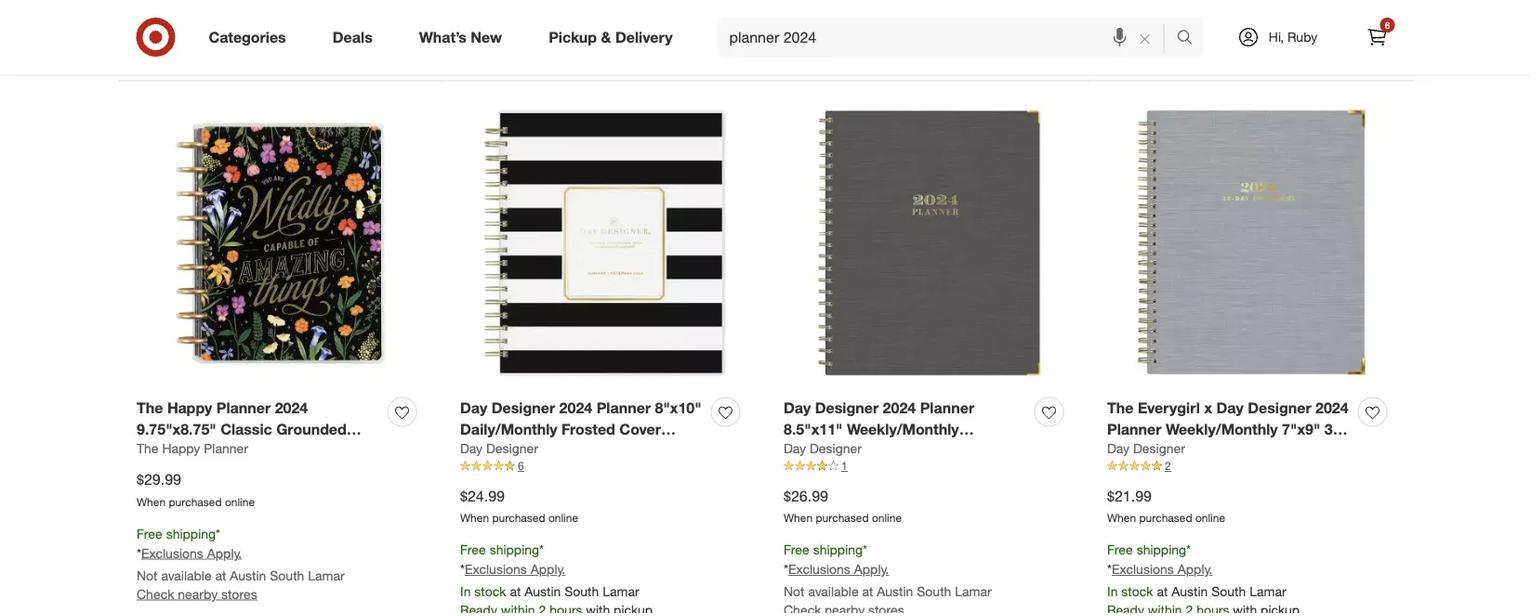 Task type: describe. For each thing, give the bounding box(es) containing it.
south for $21.99
[[1212, 584, 1246, 600]]

$26.99 when purchased online
[[784, 487, 902, 526]]

frosted
[[562, 420, 615, 438]]

the happy planner link
[[137, 440, 248, 459]]

austin for $24.99
[[525, 584, 561, 600]]

purchased for $21.99
[[1140, 512, 1193, 526]]

cart for 2nd 'add to cart' button from right
[[830, 47, 852, 61]]

search
[[1168, 30, 1213, 48]]

day designer 2024 planner 8"x10" daily/monthly frosted cover rugby stripe black
[[460, 399, 702, 460]]

* down $24.99 when purchased online
[[539, 542, 544, 558]]

when for $29.99
[[137, 496, 166, 510]]

categories
[[209, 28, 286, 46]]

in stock at  austin south lamar for $24.99
[[460, 584, 639, 600]]

stripe
[[509, 441, 552, 460]]

the happy planner 2024 9.75"x8.75" classic grounded magic link
[[137, 397, 380, 460]]

south inside free shipping * * exclusions apply. not available at austin south lamar check nearby stores
[[270, 568, 304, 584]]

planner inside 'day designer 2024 planner 8.5"x11" weekly/monthly charcoal'
[[920, 399, 975, 417]]

free for $21.99
[[1107, 542, 1133, 558]]

south for $24.99
[[565, 584, 599, 600]]

ruby
[[1288, 29, 1318, 45]]

8.5"x11"
[[784, 420, 843, 438]]

* down $29.99
[[137, 546, 141, 562]]

1 horizontal spatial 6 link
[[1357, 17, 1398, 58]]

2 add to cart button from the left
[[784, 40, 860, 69]]

at for $24.99
[[510, 584, 521, 600]]

happy for the happy planner 2024 9.75"x8.75" classic grounded magic
[[167, 399, 212, 417]]

planner inside day designer 2024 planner 8"x10" daily/monthly frosted cover rugby stripe black
[[597, 399, 651, 417]]

purchased for $26.99
[[816, 512, 869, 526]]

1 horizontal spatial available
[[808, 584, 859, 600]]

weekly/monthly inside 'day designer 2024 planner 8.5"x11" weekly/monthly charcoal'
[[847, 420, 959, 438]]

8"x10"
[[655, 399, 702, 417]]

exclusions apply. link for $21.99
[[1112, 562, 1213, 578]]

day designer for $24.99
[[460, 441, 538, 457]]

at for $21.99
[[1157, 584, 1168, 600]]

exclusions apply. link for $24.99
[[465, 562, 566, 578]]

designer for day designer 2024 planner 8"x10" daily/monthly frosted cover rugby stripe black link
[[492, 399, 555, 417]]

cover
[[620, 420, 661, 438]]

free for $24.99
[[460, 542, 486, 558]]

challenge
[[1139, 441, 1210, 460]]

what's new link
[[403, 17, 525, 58]]

purchased for $29.99
[[169, 496, 222, 510]]

deals
[[333, 28, 373, 46]]

pickup
[[549, 28, 597, 46]]

purchased for $24.99
[[492, 512, 545, 526]]

apply. for $24.99
[[531, 562, 566, 578]]

shipping for $21.99
[[1137, 542, 1187, 558]]

lamar for $26.99
[[955, 584, 992, 600]]

austin inside free shipping * * exclusions apply. not available at austin south lamar check nearby stores
[[230, 568, 266, 584]]

30
[[1325, 420, 1341, 438]]

designer inside the everygirl x day designer 2024 planner weekly/monthly 7"x9" 30 day challenge bookcloth light gray
[[1248, 399, 1312, 417]]

stores inside button
[[1192, 7, 1228, 24]]

free shipping * * exclusions apply. for $21.99
[[1107, 542, 1213, 578]]

online for $21.99
[[1196, 512, 1226, 526]]

day designer link for $24.99
[[460, 440, 538, 459]]

shipping inside free shipping * * exclusions apply. not available at austin south lamar check nearby stores
[[166, 526, 216, 542]]

&
[[601, 28, 611, 46]]

not inside free shipping * * exclusions apply. not available at austin south lamar check nearby stores
[[137, 568, 158, 584]]

when for $26.99
[[784, 512, 813, 526]]

the everygirl x day designer 2024 planner weekly/monthly 7"x9" 30 day challenge bookcloth light gray
[[1107, 399, 1349, 481]]

delivery
[[615, 28, 673, 46]]

nearby inside free shipping * * exclusions apply. not available at austin south lamar check nearby stores
[[178, 586, 218, 603]]

available inside free shipping * * exclusions apply. not available at austin south lamar check nearby stores
[[161, 568, 212, 584]]

day designer link for $26.99
[[784, 440, 862, 459]]

hi, ruby
[[1269, 29, 1318, 45]]

deals link
[[317, 17, 396, 58]]

gray
[[1107, 463, 1141, 481]]

day for day designer link for $26.99
[[784, 441, 806, 457]]

day designer for $26.99
[[784, 441, 862, 457]]

cart for 3rd 'add to cart' button from right
[[183, 47, 205, 61]]

weekly/monthly inside the everygirl x day designer 2024 planner weekly/monthly 7"x9" 30 day challenge bookcloth light gray
[[1166, 420, 1278, 438]]

free shipping * * exclusions apply. for $26.99
[[784, 542, 889, 578]]

* down $21.99
[[1107, 562, 1112, 578]]

the happy planner 2024 9.75"x8.75" classic grounded magic
[[137, 399, 347, 460]]

2024 inside the happy planner 2024 9.75"x8.75" classic grounded magic
[[275, 399, 308, 417]]

apply. inside free shipping * * exclusions apply. not available at austin south lamar check nearby stores
[[207, 546, 242, 562]]

online for $24.99
[[549, 512, 578, 526]]

exclusions for $21.99
[[1112, 562, 1174, 578]]

in for $24.99
[[460, 584, 471, 600]]

1 vertical spatial 6 link
[[460, 459, 748, 475]]

* down $26.99
[[784, 562, 788, 578]]

at inside free shipping * * exclusions apply. not available at austin south lamar check nearby stores
[[215, 568, 226, 584]]

1 horizontal spatial not
[[784, 584, 805, 600]]

$24.99
[[460, 487, 505, 505]]

day for day designer 2024 planner 8.5"x11" weekly/monthly charcoal 'link'
[[784, 399, 811, 417]]

rugby
[[460, 441, 505, 460]]

everygirl
[[1138, 399, 1200, 417]]

bookcloth
[[1214, 441, 1286, 460]]

$29.99 when purchased online
[[137, 471, 255, 510]]

shipping for $24.99
[[490, 542, 539, 558]]

in for $21.99
[[1107, 584, 1118, 600]]

2024 inside day designer 2024 planner 8"x10" daily/monthly frosted cover rugby stripe black
[[559, 399, 592, 417]]

light
[[1290, 441, 1326, 460]]

designer for day designer 2024 planner 8.5"x11" weekly/monthly charcoal 'link'
[[815, 399, 879, 417]]

what's new
[[419, 28, 502, 46]]

designer for day designer link for $26.99
[[810, 441, 862, 457]]

2 add to cart from the left
[[792, 47, 852, 61]]

free inside free shipping * * exclusions apply. not available at austin south lamar check nearby stores
[[137, 526, 162, 542]]

1 add to cart button from the left
[[137, 40, 213, 69]]

hi,
[[1269, 29, 1284, 45]]

$29.99
[[137, 471, 181, 489]]

austin for $21.99
[[1172, 584, 1208, 600]]

add for 1st 'add to cart' button from right
[[1116, 47, 1137, 61]]



Task type: vqa. For each thing, say whether or not it's contained in the screenshot.
"Shop" to the left
no



Task type: locate. For each thing, give the bounding box(es) containing it.
3 add to cart from the left
[[1116, 47, 1176, 61]]

2 horizontal spatial add to cart
[[1116, 47, 1176, 61]]

0 horizontal spatial add
[[145, 47, 166, 61]]

2 horizontal spatial free shipping * * exclusions apply.
[[1107, 542, 1213, 578]]

the inside the happy planner link
[[137, 441, 159, 457]]

x
[[1205, 399, 1213, 417]]

free for $26.99
[[784, 542, 810, 558]]

designer inside 'day designer 2024 planner 8.5"x11" weekly/monthly charcoal'
[[815, 399, 879, 417]]

when down $29.99
[[137, 496, 166, 510]]

not available at austin south lamar
[[784, 584, 992, 600]]

purchased
[[169, 496, 222, 510], [492, 512, 545, 526], [816, 512, 869, 526], [1140, 512, 1193, 526]]

the inside the happy planner 2024 9.75"x8.75" classic grounded magic
[[137, 399, 163, 417]]

2 weekly/monthly from the left
[[1166, 420, 1278, 438]]

0 horizontal spatial weekly/monthly
[[847, 420, 959, 438]]

nearby inside button
[[1149, 7, 1188, 24]]

cart
[[183, 47, 205, 61], [830, 47, 852, 61], [1154, 47, 1176, 61]]

exclusions down $24.99 when purchased online
[[465, 562, 527, 578]]

1 weekly/monthly from the left
[[847, 420, 959, 438]]

in stock at  austin south lamar
[[460, 584, 639, 600], [1107, 584, 1286, 600]]

0 horizontal spatial in stock at  austin south lamar
[[460, 584, 639, 600]]

lamar for $21.99
[[1250, 584, 1286, 600]]

2024 inside the everygirl x day designer 2024 planner weekly/monthly 7"x9" 30 day challenge bookcloth light gray
[[1316, 399, 1349, 417]]

1 horizontal spatial add to cart
[[792, 47, 852, 61]]

check nearby stores
[[1107, 7, 1228, 24]]

available down $26.99 when purchased online
[[808, 584, 859, 600]]

1 in from the left
[[460, 584, 471, 600]]

exclusions for $26.99
[[788, 562, 851, 578]]

stock for $24.99
[[474, 584, 506, 600]]

available down '$29.99 when purchased online'
[[161, 568, 212, 584]]

online for $26.99
[[872, 512, 902, 526]]

add
[[145, 47, 166, 61], [792, 47, 813, 61], [1116, 47, 1137, 61]]

6 link
[[1357, 17, 1398, 58], [460, 459, 748, 475]]

online down the 2 'link'
[[1196, 512, 1226, 526]]

2 free shipping * * exclusions apply. from the left
[[784, 542, 889, 578]]

$21.99 when purchased online
[[1107, 487, 1226, 526]]

day designer 2024 planner 8.5"x11" weekly/monthly charcoal
[[784, 399, 975, 460]]

1 link
[[784, 459, 1071, 475]]

0 horizontal spatial stores
[[221, 586, 257, 603]]

available
[[161, 568, 212, 584], [808, 584, 859, 600]]

the left everygirl
[[1107, 399, 1134, 417]]

happy up 9.75"x8.75"
[[167, 399, 212, 417]]

2024 up frosted
[[559, 399, 592, 417]]

the happy planner
[[137, 441, 248, 457]]

$21.99
[[1107, 487, 1152, 505]]

not
[[137, 568, 158, 584], [784, 584, 805, 600]]

purchased down $29.99
[[169, 496, 222, 510]]

day for day designer link for $24.99
[[460, 441, 483, 457]]

designer down daily/monthly
[[486, 441, 538, 457]]

shipping down $21.99 when purchased online
[[1137, 542, 1187, 558]]

1 horizontal spatial free shipping * * exclusions apply.
[[784, 542, 889, 578]]

2 in stock at  austin south lamar from the left
[[1107, 584, 1286, 600]]

day designer down 8.5"x11"
[[784, 441, 862, 457]]

shipping down $26.99 when purchased online
[[813, 542, 863, 558]]

happy down 9.75"x8.75"
[[162, 441, 200, 457]]

6 link right ruby
[[1357, 17, 1398, 58]]

in
[[460, 584, 471, 600], [1107, 584, 1118, 600]]

0 vertical spatial 6 link
[[1357, 17, 1398, 58]]

exclusions apply. link for $29.99
[[141, 546, 242, 562]]

0 vertical spatial stores
[[1192, 7, 1228, 24]]

purchased inside $21.99 when purchased online
[[1140, 512, 1193, 526]]

designer up daily/monthly
[[492, 399, 555, 417]]

1 horizontal spatial day designer
[[784, 441, 862, 457]]

austin for $26.99
[[877, 584, 913, 600]]

stores
[[1192, 7, 1228, 24], [221, 586, 257, 603]]

1
[[842, 460, 848, 473]]

2024 inside 'day designer 2024 planner 8.5"x11" weekly/monthly charcoal'
[[883, 399, 916, 417]]

exclusions apply. link down $24.99 when purchased online
[[465, 562, 566, 578]]

0 horizontal spatial 6 link
[[460, 459, 748, 475]]

stock for $21.99
[[1122, 584, 1154, 600]]

day designer down daily/monthly
[[460, 441, 538, 457]]

day designer 2024 planner 8.5"x11" weekly/monthly charcoal image
[[784, 99, 1071, 387], [784, 99, 1071, 387]]

day
[[460, 399, 487, 417], [784, 399, 811, 417], [1217, 399, 1244, 417], [460, 441, 483, 457], [784, 441, 806, 457], [1107, 441, 1130, 457], [1107, 441, 1135, 460]]

charcoal
[[784, 441, 848, 460]]

stock
[[474, 584, 506, 600], [1122, 584, 1154, 600]]

purchased down $26.99
[[816, 512, 869, 526]]

2024 up 'grounded'
[[275, 399, 308, 417]]

1 add from the left
[[145, 47, 166, 61]]

add to cart
[[145, 47, 205, 61], [792, 47, 852, 61], [1116, 47, 1176, 61]]

free down $24.99
[[460, 542, 486, 558]]

exclusions apply. link down '$29.99 when purchased online'
[[141, 546, 242, 562]]

grounded
[[276, 420, 347, 438]]

free down $26.99
[[784, 542, 810, 558]]

apply. down '$29.99 when purchased online'
[[207, 546, 242, 562]]

What can we help you find? suggestions appear below search field
[[718, 17, 1181, 58]]

free shipping * * exclusions apply.
[[460, 542, 566, 578], [784, 542, 889, 578], [1107, 542, 1213, 578]]

shipping
[[166, 526, 216, 542], [490, 542, 539, 558], [813, 542, 863, 558], [1137, 542, 1187, 558]]

* down $24.99
[[460, 562, 465, 578]]

add for 2nd 'add to cart' button from right
[[792, 47, 813, 61]]

free shipping * * exclusions apply. down $26.99 when purchased online
[[784, 542, 889, 578]]

day designer 2024 planner 8"x10" daily/monthly frosted cover rugby stripe black link
[[460, 397, 704, 460]]

1 vertical spatial check nearby stores button
[[137, 586, 257, 604]]

categories link
[[193, 17, 309, 58]]

0 vertical spatial nearby
[[1149, 7, 1188, 24]]

free shipping * * exclusions apply. down $21.99 when purchased online
[[1107, 542, 1213, 578]]

new
[[471, 28, 502, 46]]

1 cart from the left
[[183, 47, 205, 61]]

1 horizontal spatial nearby
[[1149, 7, 1188, 24]]

free shipping * * exclusions apply. down $24.99 when purchased online
[[460, 542, 566, 578]]

planner
[[216, 399, 271, 417], [597, 399, 651, 417], [920, 399, 975, 417], [1107, 420, 1162, 438], [204, 441, 248, 457]]

free down $21.99
[[1107, 542, 1133, 558]]

1 horizontal spatial check
[[1107, 7, 1145, 24]]

day designer link for $21.99
[[1107, 440, 1185, 459]]

1 vertical spatial happy
[[162, 441, 200, 457]]

planner inside the everygirl x day designer 2024 planner weekly/monthly 7"x9" 30 day challenge bookcloth light gray
[[1107, 420, 1162, 438]]

day designer link up 2
[[1107, 440, 1185, 459]]

at down $21.99 when purchased online
[[1157, 584, 1168, 600]]

1 day designer link from the left
[[460, 440, 538, 459]]

classic
[[220, 420, 272, 438]]

south for $26.99
[[917, 584, 952, 600]]

0 horizontal spatial stock
[[474, 584, 506, 600]]

day designer for $21.99
[[1107, 441, 1185, 457]]

online up free shipping * * exclusions apply. not available at austin south lamar check nearby stores at the bottom left of the page
[[225, 496, 255, 510]]

0 vertical spatial happy
[[167, 399, 212, 417]]

purchased inside $24.99 when purchased online
[[492, 512, 545, 526]]

1 horizontal spatial day designer link
[[784, 440, 862, 459]]

0 vertical spatial check nearby stores button
[[1107, 7, 1228, 25]]

1 horizontal spatial in
[[1107, 584, 1118, 600]]

0 horizontal spatial not
[[137, 568, 158, 584]]

when down $21.99
[[1107, 512, 1136, 526]]

3 add from the left
[[1116, 47, 1137, 61]]

$26.99
[[784, 487, 828, 505]]

online inside $26.99 when purchased online
[[872, 512, 902, 526]]

search button
[[1168, 17, 1213, 61]]

designer up 7"x9"
[[1248, 399, 1312, 417]]

check
[[1107, 7, 1145, 24], [137, 586, 174, 603]]

when
[[137, 496, 166, 510], [460, 512, 489, 526], [784, 512, 813, 526], [1107, 512, 1136, 526]]

1 horizontal spatial stores
[[1192, 7, 1228, 24]]

when down $26.99
[[784, 512, 813, 526]]

day inside 'day designer 2024 planner 8.5"x11" weekly/monthly charcoal'
[[784, 399, 811, 417]]

exclusions down $26.99 when purchased online
[[788, 562, 851, 578]]

1 day designer from the left
[[460, 441, 538, 457]]

0 horizontal spatial add to cart button
[[137, 40, 213, 69]]

add for 3rd 'add to cart' button from right
[[145, 47, 166, 61]]

when down $24.99
[[460, 512, 489, 526]]

1 horizontal spatial weekly/monthly
[[1166, 420, 1278, 438]]

6 down daily/monthly
[[518, 460, 524, 473]]

weekly/monthly up 1 link
[[847, 420, 959, 438]]

the happy planner 2024 9.75"x8.75" classic grounded magic image
[[137, 99, 424, 387], [137, 99, 424, 387]]

designer up 2
[[1133, 441, 1185, 457]]

shipping down $24.99 when purchased online
[[490, 542, 539, 558]]

day designer 2024 planner 8.5"x11" weekly/monthly charcoal link
[[784, 397, 1027, 460]]

day designer up 2
[[1107, 441, 1185, 457]]

1 vertical spatial check
[[137, 586, 174, 603]]

0 horizontal spatial 6
[[518, 460, 524, 473]]

shipping for $26.99
[[813, 542, 863, 558]]

1 horizontal spatial add
[[792, 47, 813, 61]]

1 to from the left
[[169, 47, 180, 61]]

* down $21.99 when purchased online
[[1187, 542, 1191, 558]]

0 horizontal spatial check nearby stores button
[[137, 586, 257, 604]]

1 vertical spatial nearby
[[178, 586, 218, 603]]

* down '$29.99 when purchased online'
[[216, 526, 220, 542]]

austin
[[230, 568, 266, 584], [525, 584, 561, 600], [877, 584, 913, 600], [1172, 584, 1208, 600]]

nearby
[[1149, 7, 1188, 24], [178, 586, 218, 603]]

apply. for $21.99
[[1178, 562, 1213, 578]]

online down black
[[549, 512, 578, 526]]

the for the everygirl x day designer 2024 planner weekly/monthly 7"x9" 30 day challenge bookcloth light gray
[[1107, 399, 1134, 417]]

0 horizontal spatial cart
[[183, 47, 205, 61]]

0 vertical spatial 6
[[1385, 19, 1390, 31]]

planner down everygirl
[[1107, 420, 1162, 438]]

apply. up 'not available at austin south lamar'
[[854, 562, 889, 578]]

1 vertical spatial stores
[[221, 586, 257, 603]]

to
[[169, 47, 180, 61], [816, 47, 827, 61], [1140, 47, 1151, 61]]

apply. down $21.99 when purchased online
[[1178, 562, 1213, 578]]

planner inside the happy planner 2024 9.75"x8.75" classic grounded magic
[[216, 399, 271, 417]]

exclusions down '$29.99 when purchased online'
[[141, 546, 203, 562]]

planner down the classic
[[204, 441, 248, 457]]

in stock at  austin south lamar down $24.99 when purchased online
[[460, 584, 639, 600]]

lamar for $24.99
[[603, 584, 639, 600]]

1 vertical spatial 6
[[518, 460, 524, 473]]

3 to from the left
[[1140, 47, 1151, 61]]

9.75"x8.75"
[[137, 420, 216, 438]]

exclusions apply. link for $26.99
[[788, 562, 889, 578]]

0 horizontal spatial day designer
[[460, 441, 538, 457]]

happy for the happy planner
[[162, 441, 200, 457]]

pickup & delivery link
[[533, 17, 696, 58]]

2 horizontal spatial to
[[1140, 47, 1151, 61]]

south
[[270, 568, 304, 584], [565, 584, 599, 600], [917, 584, 952, 600], [1212, 584, 1246, 600]]

2024 up 1 link
[[883, 399, 916, 417]]

in stock at  austin south lamar for $21.99
[[1107, 584, 1286, 600]]

exclusions
[[141, 546, 203, 562], [465, 562, 527, 578], [788, 562, 851, 578], [1112, 562, 1174, 578]]

the
[[137, 399, 163, 417], [1107, 399, 1134, 417], [137, 441, 159, 457]]

apply. down $24.99 when purchased online
[[531, 562, 566, 578]]

when inside $24.99 when purchased online
[[460, 512, 489, 526]]

0 horizontal spatial day designer link
[[460, 440, 538, 459]]

3 day designer from the left
[[1107, 441, 1185, 457]]

apply. for $26.99
[[854, 562, 889, 578]]

0 horizontal spatial check
[[137, 586, 174, 603]]

the inside the everygirl x day designer 2024 planner weekly/monthly 7"x9" 30 day challenge bookcloth light gray
[[1107, 399, 1134, 417]]

2 stock from the left
[[1122, 584, 1154, 600]]

designer for day designer link for $24.99
[[486, 441, 538, 457]]

1 horizontal spatial cart
[[830, 47, 852, 61]]

the up $29.99
[[137, 441, 159, 457]]

the for the happy planner 2024 9.75"x8.75" classic grounded magic
[[137, 399, 163, 417]]

planner up 1 link
[[920, 399, 975, 417]]

0 vertical spatial check
[[1107, 7, 1145, 24]]

day designer link
[[460, 440, 538, 459], [784, 440, 862, 459], [1107, 440, 1185, 459]]

exclusions apply. link
[[141, 546, 242, 562], [465, 562, 566, 578], [788, 562, 889, 578], [1112, 562, 1213, 578]]

2024
[[275, 399, 308, 417], [559, 399, 592, 417], [883, 399, 916, 417], [1316, 399, 1349, 417]]

free shipping * * exclusions apply. for $24.99
[[460, 542, 566, 578]]

1 horizontal spatial in stock at  austin south lamar
[[1107, 584, 1286, 600]]

1 stock from the left
[[474, 584, 506, 600]]

in stock at  austin south lamar down $21.99 when purchased online
[[1107, 584, 1286, 600]]

2 horizontal spatial cart
[[1154, 47, 1176, 61]]

exclusions down $21.99 when purchased online
[[1112, 562, 1174, 578]]

2 to from the left
[[816, 47, 827, 61]]

0 horizontal spatial in
[[460, 584, 471, 600]]

free
[[137, 526, 162, 542], [460, 542, 486, 558], [784, 542, 810, 558], [1107, 542, 1133, 558]]

1 free shipping * * exclusions apply. from the left
[[460, 542, 566, 578]]

at down '$29.99 when purchased online'
[[215, 568, 226, 584]]

exclusions apply. link down $21.99 when purchased online
[[1112, 562, 1213, 578]]

day for day designer link related to $21.99
[[1107, 441, 1130, 457]]

online inside '$29.99 when purchased online'
[[225, 496, 255, 510]]

3 2024 from the left
[[883, 399, 916, 417]]

daily/monthly
[[460, 420, 558, 438]]

day designer
[[460, 441, 538, 457], [784, 441, 862, 457], [1107, 441, 1185, 457]]

cart for 1st 'add to cart' button from right
[[1154, 47, 1176, 61]]

weekly/monthly down x
[[1166, 420, 1278, 438]]

2
[[1165, 460, 1171, 473]]

purchased down $21.99
[[1140, 512, 1193, 526]]

lamar
[[308, 568, 345, 584], [603, 584, 639, 600], [955, 584, 992, 600], [1250, 584, 1286, 600]]

online down 1 link
[[872, 512, 902, 526]]

exclusions for $24.99
[[465, 562, 527, 578]]

2 day designer from the left
[[784, 441, 862, 457]]

at for $26.99
[[862, 584, 874, 600]]

1 horizontal spatial 6
[[1385, 19, 1390, 31]]

day for day designer 2024 planner 8"x10" daily/monthly frosted cover rugby stripe black link
[[460, 399, 487, 417]]

stock down $21.99 when purchased online
[[1122, 584, 1154, 600]]

when inside '$29.99 when purchased online'
[[137, 496, 166, 510]]

shipping down '$29.99 when purchased online'
[[166, 526, 216, 542]]

6 link down frosted
[[460, 459, 748, 475]]

2 link
[[1107, 459, 1395, 475]]

0 horizontal spatial available
[[161, 568, 212, 584]]

happy
[[167, 399, 212, 417], [162, 441, 200, 457]]

designer up 1
[[810, 441, 862, 457]]

2 2024 from the left
[[559, 399, 592, 417]]

0 horizontal spatial free shipping * * exclusions apply.
[[460, 542, 566, 578]]

check nearby stores button
[[1107, 7, 1228, 25], [137, 586, 257, 604]]

* up 'not available at austin south lamar'
[[863, 542, 868, 558]]

the everygirl x day designer 2024 planner weekly/monthly 7"x9" 30 day challenge bookcloth light gray link
[[1107, 397, 1351, 481]]

online inside $21.99 when purchased online
[[1196, 512, 1226, 526]]

designer for day designer link related to $21.99
[[1133, 441, 1185, 457]]

day designer link down 8.5"x11"
[[784, 440, 862, 459]]

1 horizontal spatial stock
[[1122, 584, 1154, 600]]

at down $26.99 when purchased online
[[862, 584, 874, 600]]

1 horizontal spatial check nearby stores button
[[1107, 7, 1228, 25]]

the everygirl x day designer 2024 planner weekly/monthly 7"x9" 30 day challenge bookcloth light gray image
[[1107, 99, 1395, 387], [1107, 99, 1395, 387]]

what's
[[419, 28, 467, 46]]

exclusions apply. link up 'not available at austin south lamar'
[[788, 562, 889, 578]]

4 2024 from the left
[[1316, 399, 1349, 417]]

0 horizontal spatial to
[[169, 47, 180, 61]]

designer
[[492, 399, 555, 417], [815, 399, 879, 417], [1248, 399, 1312, 417], [486, 441, 538, 457], [810, 441, 862, 457], [1133, 441, 1185, 457]]

stores inside free shipping * * exclusions apply. not available at austin south lamar check nearby stores
[[221, 586, 257, 603]]

1 add to cart from the left
[[145, 47, 205, 61]]

3 add to cart button from the left
[[1107, 40, 1184, 69]]

2 cart from the left
[[830, 47, 852, 61]]

$24.99 when purchased online
[[460, 487, 578, 526]]

6
[[1385, 19, 1390, 31], [518, 460, 524, 473]]

online
[[225, 496, 255, 510], [549, 512, 578, 526], [872, 512, 902, 526], [1196, 512, 1226, 526]]

purchased down $24.99
[[492, 512, 545, 526]]

1 horizontal spatial add to cart button
[[784, 40, 860, 69]]

exclusions inside free shipping * * exclusions apply. not available at austin south lamar check nearby stores
[[141, 546, 203, 562]]

3 free shipping * * exclusions apply. from the left
[[1107, 542, 1213, 578]]

happy inside the happy planner 2024 9.75"x8.75" classic grounded magic
[[167, 399, 212, 417]]

lamar inside free shipping * * exclusions apply. not available at austin south lamar check nearby stores
[[308, 568, 345, 584]]

0 horizontal spatial nearby
[[178, 586, 218, 603]]

3 day designer link from the left
[[1107, 440, 1185, 459]]

magic
[[137, 441, 180, 460]]

online inside $24.99 when purchased online
[[549, 512, 578, 526]]

when inside $21.99 when purchased online
[[1107, 512, 1136, 526]]

7"x9"
[[1282, 420, 1321, 438]]

day inside day designer 2024 planner 8"x10" daily/monthly frosted cover rugby stripe black
[[460, 399, 487, 417]]

2 horizontal spatial add to cart button
[[1107, 40, 1184, 69]]

day designer link down daily/monthly
[[460, 440, 538, 459]]

1 horizontal spatial to
[[816, 47, 827, 61]]

1 2024 from the left
[[275, 399, 308, 417]]

1 in stock at  austin south lamar from the left
[[460, 584, 639, 600]]

day designer 2024 planner 8"x10" daily/monthly frosted cover rugby stripe black image
[[460, 99, 748, 387], [460, 99, 748, 387]]

at down $24.99 when purchased online
[[510, 584, 521, 600]]

weekly/monthly
[[847, 420, 959, 438], [1166, 420, 1278, 438]]

apply.
[[207, 546, 242, 562], [531, 562, 566, 578], [854, 562, 889, 578], [1178, 562, 1213, 578]]

when for $21.99
[[1107, 512, 1136, 526]]

planner up cover
[[597, 399, 651, 417]]

purchased inside $26.99 when purchased online
[[816, 512, 869, 526]]

0 horizontal spatial add to cart
[[145, 47, 205, 61]]

planner up the classic
[[216, 399, 271, 417]]

2 in from the left
[[1107, 584, 1118, 600]]

when inside $26.99 when purchased online
[[784, 512, 813, 526]]

the for the happy planner
[[137, 441, 159, 457]]

free shipping * * exclusions apply. not available at austin south lamar check nearby stores
[[137, 526, 345, 603]]

2 day designer link from the left
[[784, 440, 862, 459]]

2 add from the left
[[792, 47, 813, 61]]

purchased inside '$29.99 when purchased online'
[[169, 496, 222, 510]]

2 horizontal spatial add
[[1116, 47, 1137, 61]]

2 horizontal spatial day designer
[[1107, 441, 1185, 457]]

stock down $24.99 when purchased online
[[474, 584, 506, 600]]

when for $24.99
[[460, 512, 489, 526]]

black
[[556, 441, 596, 460]]

2 horizontal spatial day designer link
[[1107, 440, 1185, 459]]

designer inside day designer 2024 planner 8"x10" daily/monthly frosted cover rugby stripe black
[[492, 399, 555, 417]]

free down $29.99
[[137, 526, 162, 542]]

6 right ruby
[[1385, 19, 1390, 31]]

check inside free shipping * * exclusions apply. not available at austin south lamar check nearby stores
[[137, 586, 174, 603]]

2024 up 30
[[1316, 399, 1349, 417]]

3 cart from the left
[[1154, 47, 1176, 61]]

designer up 8.5"x11"
[[815, 399, 879, 417]]

*
[[216, 526, 220, 542], [539, 542, 544, 558], [863, 542, 868, 558], [1187, 542, 1191, 558], [137, 546, 141, 562], [460, 562, 465, 578], [784, 562, 788, 578], [1107, 562, 1112, 578]]

online for $29.99
[[225, 496, 255, 510]]

at
[[215, 568, 226, 584], [510, 584, 521, 600], [862, 584, 874, 600], [1157, 584, 1168, 600]]

pickup & delivery
[[549, 28, 673, 46]]

the up 9.75"x8.75"
[[137, 399, 163, 417]]



